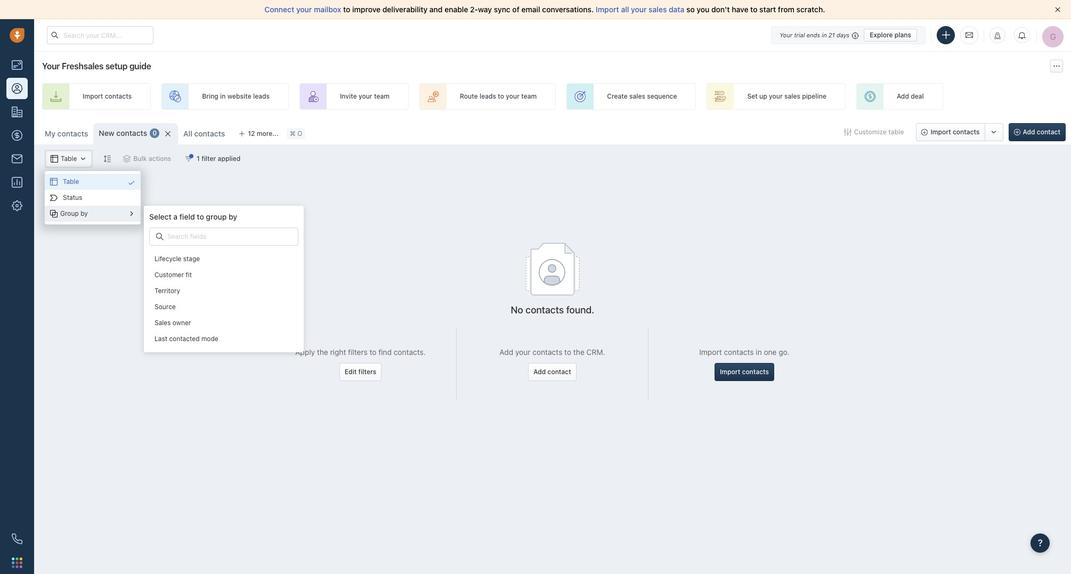 Task type: describe. For each thing, give the bounding box(es) containing it.
explore
[[870, 31, 894, 39]]

1 horizontal spatial container_wx8msf4aqz5i3rn1 image
[[128, 179, 135, 187]]

send email image
[[966, 31, 974, 40]]

import
[[596, 5, 620, 14]]

all
[[621, 5, 629, 14]]

stage
[[183, 255, 200, 263]]

by inside menu item
[[81, 210, 88, 218]]

territory
[[155, 287, 180, 295]]

have
[[732, 5, 749, 14]]

improve
[[352, 5, 381, 14]]

1 horizontal spatial by
[[229, 212, 237, 221]]

data
[[669, 5, 685, 14]]

group by
[[60, 210, 88, 218]]

don't
[[712, 5, 730, 14]]

customer fit
[[155, 271, 192, 279]]

owner
[[173, 319, 191, 327]]

group by menu item
[[45, 206, 141, 222]]

explore plans
[[870, 31, 912, 39]]

freshworks switcher image
[[12, 558, 22, 568]]

1 your from the left
[[296, 5, 312, 14]]

2-
[[470, 5, 478, 14]]

of
[[513, 5, 520, 14]]

last
[[155, 335, 167, 343]]

Search fields field
[[166, 232, 239, 242]]

mailbox
[[314, 5, 341, 14]]

enable
[[445, 5, 468, 14]]

phone image
[[6, 528, 28, 550]]

from
[[779, 5, 795, 14]]

import all your sales data link
[[596, 5, 687, 14]]

select a field to group by menu
[[45, 171, 304, 352]]

last contacted mode
[[155, 335, 218, 343]]

customer
[[155, 271, 184, 279]]

field
[[180, 212, 195, 221]]

sync
[[494, 5, 511, 14]]

0 horizontal spatial container_wx8msf4aqz5i3rn1 image
[[50, 178, 58, 186]]

and
[[430, 5, 443, 14]]

container_wx8msf4aqz5i3rn1 image for status
[[50, 194, 58, 202]]

way
[[478, 5, 492, 14]]

connect
[[265, 5, 295, 14]]

sales
[[155, 319, 171, 327]]

connect your mailbox link
[[265, 5, 343, 14]]



Task type: locate. For each thing, give the bounding box(es) containing it.
start
[[760, 5, 777, 14]]

to inside menu
[[197, 212, 204, 221]]

0 horizontal spatial to
[[197, 212, 204, 221]]

your
[[296, 5, 312, 14], [631, 5, 647, 14]]

2 horizontal spatial container_wx8msf4aqz5i3rn1 image
[[156, 233, 164, 241]]

2 your from the left
[[631, 5, 647, 14]]

to right 'field'
[[197, 212, 204, 221]]

so
[[687, 5, 695, 14]]

select
[[149, 212, 172, 221]]

to
[[343, 5, 351, 14], [751, 5, 758, 14], [197, 212, 204, 221]]

sales owner
[[155, 319, 191, 327]]

container_wx8msf4aqz5i3rn1 image for group by
[[50, 210, 58, 218]]

by
[[81, 210, 88, 218], [229, 212, 237, 221]]

1 horizontal spatial your
[[631, 5, 647, 14]]

to right mailbox
[[343, 5, 351, 14]]

select a field to group by
[[149, 212, 237, 221]]

group
[[60, 210, 79, 218]]

plans
[[895, 31, 912, 39]]

deliverability
[[383, 5, 428, 14]]

to for deliverability
[[343, 5, 351, 14]]

to left start
[[751, 5, 758, 14]]

container_wx8msf4aqz5i3rn1 image up group by menu item
[[128, 179, 135, 187]]

container_wx8msf4aqz5i3rn1 image
[[50, 194, 58, 202], [50, 210, 58, 218], [128, 210, 135, 218]]

contacted
[[169, 335, 200, 343]]

explore plans link
[[865, 29, 918, 41]]

container_wx8msf4aqz5i3rn1 image left select
[[128, 210, 135, 218]]

mode
[[202, 335, 218, 343]]

table
[[63, 178, 79, 186]]

you
[[697, 5, 710, 14]]

lifecycle
[[155, 255, 181, 263]]

0 horizontal spatial your
[[296, 5, 312, 14]]

1 horizontal spatial to
[[343, 5, 351, 14]]

Search your CRM... text field
[[47, 26, 154, 44]]

to for by
[[197, 212, 204, 221]]

conversations.
[[543, 5, 594, 14]]

0 horizontal spatial by
[[81, 210, 88, 218]]

your right all
[[631, 5, 647, 14]]

shade muted image
[[850, 31, 859, 39]]

a
[[173, 212, 178, 221]]

2 horizontal spatial to
[[751, 5, 758, 14]]

your left mailbox
[[296, 5, 312, 14]]

container_wx8msf4aqz5i3rn1 image down select
[[156, 233, 164, 241]]

lifecycle stage
[[155, 255, 200, 263]]

status
[[63, 194, 82, 202]]

scratch.
[[797, 5, 826, 14]]

container_wx8msf4aqz5i3rn1 image left status
[[50, 194, 58, 202]]

connect your mailbox to improve deliverability and enable 2-way sync of email conversations. import all your sales data so you don't have to start from scratch.
[[265, 5, 826, 14]]

container_wx8msf4aqz5i3rn1 image left group
[[50, 210, 58, 218]]

source
[[155, 303, 176, 311]]

email
[[522, 5, 541, 14]]

container_wx8msf4aqz5i3rn1 image
[[50, 178, 58, 186], [128, 179, 135, 187], [156, 233, 164, 241]]

container_wx8msf4aqz5i3rn1 image left table
[[50, 178, 58, 186]]

group
[[206, 212, 227, 221]]

fit
[[186, 271, 192, 279]]

sales
[[649, 5, 667, 14]]



Task type: vqa. For each thing, say whether or not it's contained in the screenshot.
Your trial ends in 21 days
no



